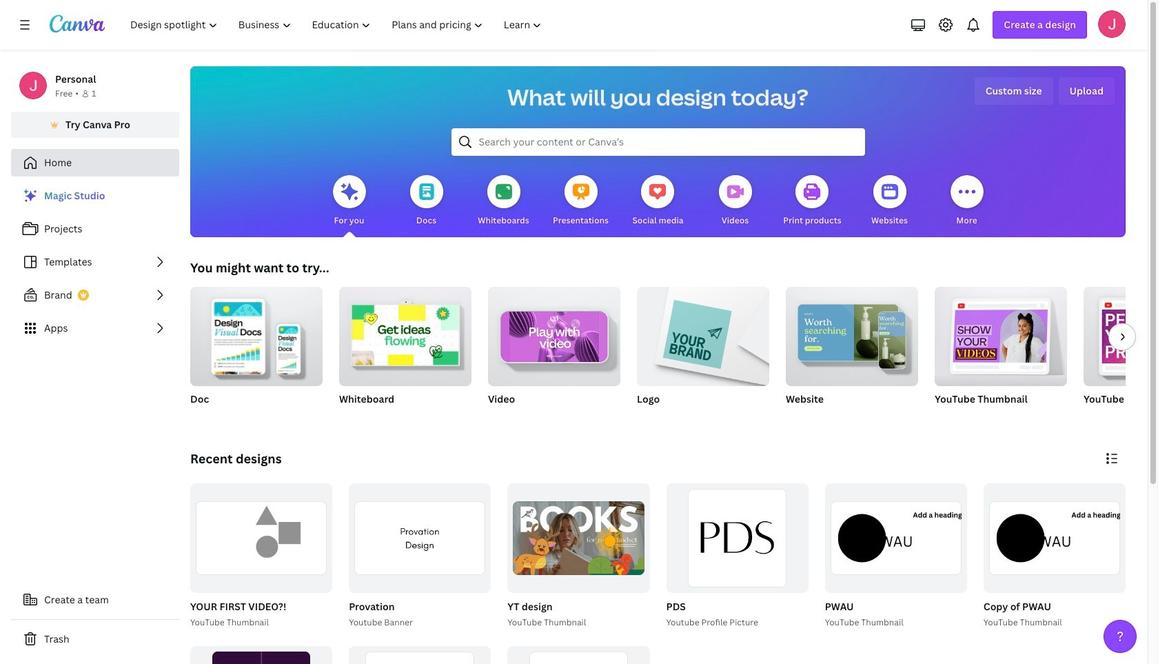 Task type: locate. For each thing, give the bounding box(es) containing it.
Search search field
[[479, 129, 838, 155]]

group
[[190, 281, 323, 424], [190, 281, 323, 386], [339, 281, 472, 424], [339, 281, 472, 386], [488, 281, 621, 424], [488, 281, 621, 386], [637, 281, 770, 424], [637, 281, 770, 386], [786, 281, 919, 424], [786, 281, 919, 386], [935, 281, 1068, 424], [935, 281, 1068, 386], [1084, 287, 1159, 424], [1084, 287, 1159, 386], [188, 484, 333, 630], [190, 484, 333, 593], [346, 484, 491, 630], [505, 484, 650, 630], [508, 484, 650, 593], [664, 484, 809, 630], [667, 484, 809, 593], [823, 484, 968, 630], [825, 484, 968, 593], [981, 484, 1126, 630], [984, 484, 1126, 593], [190, 646, 333, 664], [349, 646, 491, 664], [508, 646, 650, 664]]

None search field
[[451, 128, 865, 156]]

list
[[11, 182, 179, 342]]



Task type: describe. For each thing, give the bounding box(es) containing it.
top level navigation element
[[121, 11, 554, 39]]

james peterson image
[[1099, 10, 1126, 38]]



Task type: vqa. For each thing, say whether or not it's contained in the screenshot.
Group
yes



